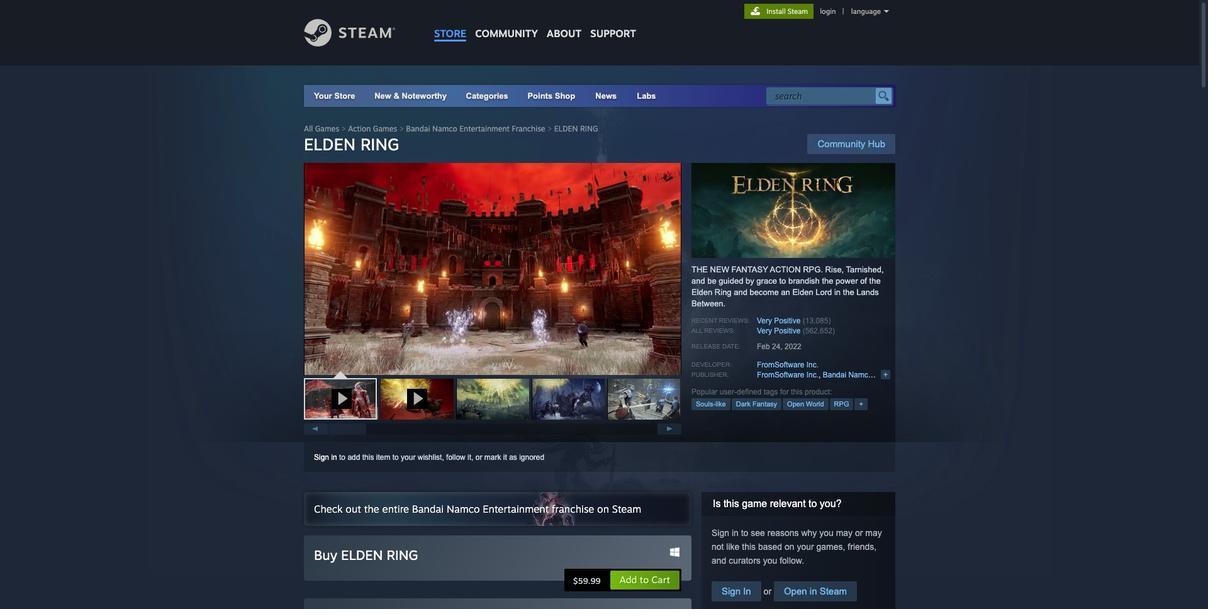 Task type: locate. For each thing, give the bounding box(es) containing it.
reviews: up 'all reviews:'
[[719, 317, 750, 324]]

and down not
[[712, 556, 727, 566]]

new
[[710, 265, 730, 274]]

1 vertical spatial very
[[757, 327, 772, 336]]

2 vertical spatial steam
[[820, 586, 847, 597]]

3 > from the left
[[548, 124, 552, 133]]

steam right the franchise
[[612, 503, 642, 516]]

to inside the new fantasy action rpg. rise, tarnished, and be guided by grace to brandish the power of the elden ring and become an elden lord in the lands between.
[[780, 276, 786, 286]]

sign up not
[[712, 528, 730, 538]]

1 vertical spatial and
[[734, 288, 748, 297]]

0 horizontal spatial and
[[692, 276, 706, 286]]

ring down action games link
[[361, 134, 399, 154]]

games right action
[[373, 124, 397, 133]]

and
[[692, 276, 706, 286], [734, 288, 748, 297], [712, 556, 727, 566]]

2 may from the left
[[866, 528, 882, 538]]

2 horizontal spatial and
[[734, 288, 748, 297]]

and down the by
[[734, 288, 748, 297]]

store
[[334, 91, 355, 101]]

positive down very positive (13,085)
[[775, 327, 801, 336]]

you up games,
[[820, 528, 834, 538]]

elden down brandish
[[793, 288, 814, 297]]

entertainment
[[460, 124, 510, 133], [875, 371, 922, 380], [483, 503, 549, 516]]

new & noteworthy
[[375, 91, 447, 101]]

categories
[[466, 91, 509, 101]]

like down user-
[[716, 400, 726, 408]]

1 horizontal spatial you
[[820, 528, 834, 538]]

0 vertical spatial fromsoftware
[[757, 361, 805, 370]]

2 horizontal spatial >
[[548, 124, 552, 133]]

fromsoftware down feb 24, 2022
[[757, 361, 805, 370]]

like inside sign in to see reasons why you may or may not like this based on your games, friends, and curators you follow.
[[727, 542, 740, 552]]

sign left add
[[314, 453, 329, 462]]

0 horizontal spatial you
[[763, 556, 778, 566]]

0 horizontal spatial >
[[342, 124, 346, 133]]

or right 'in' on the right bottom of page
[[762, 587, 774, 597]]

action games link
[[348, 124, 397, 133]]

steam down games,
[[820, 586, 847, 597]]

in left add
[[331, 453, 337, 462]]

1 vertical spatial steam
[[612, 503, 642, 516]]

sign for sign in to add this item to your wishlist, follow it, or mark it as ignored
[[314, 453, 329, 462]]

1 horizontal spatial steam
[[788, 7, 808, 16]]

your
[[401, 453, 416, 462], [797, 542, 814, 552]]

0 vertical spatial inc.
[[807, 361, 819, 370]]

fromsoftware down "fromsoftware inc."
[[757, 371, 805, 380]]

in right lord
[[835, 288, 841, 297]]

bandai right "entire"
[[412, 503, 444, 516]]

positive up very positive (562,652)
[[775, 317, 801, 325]]

0 horizontal spatial or
[[476, 453, 483, 462]]

support
[[591, 27, 636, 40]]

0 vertical spatial positive
[[775, 317, 801, 325]]

1 horizontal spatial your
[[797, 542, 814, 552]]

sign in link
[[712, 582, 762, 602]]

1 vertical spatial inc.
[[807, 371, 819, 380]]

elden right buy
[[341, 547, 383, 563]]

bandai inside check out the entire bandai namco entertainment franchise on steam link
[[412, 503, 444, 516]]

0 horizontal spatial your
[[401, 453, 416, 462]]

shop
[[555, 91, 576, 101]]

add
[[348, 453, 360, 462]]

fantasy
[[753, 400, 778, 408]]

the right the out
[[364, 503, 380, 516]]

namco up rpg
[[849, 371, 873, 380]]

0 horizontal spatial steam
[[612, 503, 642, 516]]

or right it, at the bottom left of page
[[476, 453, 483, 462]]

0 horizontal spatial elden
[[692, 288, 713, 297]]

you down based
[[763, 556, 778, 566]]

community
[[818, 138, 866, 149]]

1 horizontal spatial +
[[884, 371, 888, 380]]

language
[[852, 7, 881, 16]]

your left the wishlist,
[[401, 453, 416, 462]]

the new fantasy action rpg. rise, tarnished, and be guided by grace to brandish the power of the elden ring and become an elden lord in the lands between.
[[692, 265, 884, 308]]

in for open in steam
[[810, 586, 817, 597]]

ring down news
[[580, 124, 598, 133]]

points shop
[[528, 91, 576, 101]]

in for sign in to see reasons why you may or may not like this based on your games, friends, and curators you follow.
[[732, 528, 739, 538]]

namco down the noteworthy
[[432, 124, 457, 133]]

1 vertical spatial all
[[692, 327, 703, 334]]

>
[[342, 124, 346, 133], [400, 124, 404, 133], [548, 124, 552, 133]]

rise,
[[826, 265, 844, 274]]

community hub link
[[808, 134, 896, 154]]

bandai
[[406, 124, 430, 133], [823, 371, 847, 380], [412, 503, 444, 516]]

to right add
[[640, 574, 649, 586]]

for
[[780, 388, 789, 397]]

release
[[692, 343, 721, 350]]

add
[[620, 574, 637, 586]]

the
[[692, 265, 708, 274]]

elden up between.
[[692, 288, 713, 297]]

account menu navigation
[[745, 4, 896, 19]]

1 vertical spatial open
[[784, 586, 807, 597]]

new & noteworthy link
[[375, 91, 447, 101]]

2 vertical spatial namco
[[447, 503, 480, 516]]

it
[[503, 453, 507, 462]]

to down action
[[780, 276, 786, 286]]

1 vertical spatial fromsoftware inc. link
[[757, 371, 819, 380]]

1 inc. from the top
[[807, 361, 819, 370]]

fromsoftware inc. link down 2022
[[757, 361, 819, 370]]

2 vertical spatial and
[[712, 556, 727, 566]]

or up friends,
[[856, 528, 863, 538]]

0 horizontal spatial on
[[597, 503, 609, 516]]

tags
[[764, 388, 778, 397]]

> right action games link
[[400, 124, 404, 133]]

all up elden ring
[[304, 124, 313, 133]]

2 very from the top
[[757, 327, 772, 336]]

2 vertical spatial bandai
[[412, 503, 444, 516]]

in left the see
[[732, 528, 739, 538]]

your store
[[314, 91, 355, 101]]

fromsoftware
[[757, 361, 805, 370], [757, 371, 805, 380]]

on right the franchise
[[597, 503, 609, 516]]

login
[[820, 7, 836, 16]]

1 horizontal spatial >
[[400, 124, 404, 133]]

0 vertical spatial bandai
[[406, 124, 430, 133]]

reviews: down recent reviews:
[[705, 327, 735, 334]]

2 horizontal spatial steam
[[820, 586, 847, 597]]

0 horizontal spatial like
[[716, 400, 726, 408]]

your down why
[[797, 542, 814, 552]]

like right not
[[727, 542, 740, 552]]

in inside the new fantasy action rpg. rise, tarnished, and be guided by grace to brandish the power of the elden ring and become an elden lord in the lands between.
[[835, 288, 841, 297]]

by
[[746, 276, 755, 286]]

1 vertical spatial on
[[785, 542, 795, 552]]

1 very from the top
[[757, 317, 772, 325]]

0 vertical spatial you
[[820, 528, 834, 538]]

all
[[304, 124, 313, 133], [692, 327, 703, 334]]

on
[[597, 503, 609, 516], [785, 542, 795, 552]]

very positive (562,652)
[[757, 327, 835, 336]]

very for very positive (13,085)
[[757, 317, 772, 325]]

0 vertical spatial open
[[788, 400, 805, 408]]

sign left 'in' on the right bottom of page
[[722, 586, 741, 597]]

2 inc. from the top
[[807, 371, 819, 380]]

install steam link
[[745, 4, 814, 19]]

item
[[376, 453, 391, 462]]

elden down shop on the top left of the page
[[554, 124, 578, 133]]

to left add
[[339, 453, 346, 462]]

dark
[[736, 400, 751, 408]]

may up games,
[[836, 528, 853, 538]]

add to cart
[[620, 574, 670, 586]]

2 horizontal spatial or
[[856, 528, 863, 538]]

1 fromsoftware inc. link from the top
[[757, 361, 819, 370]]

steam right "install" on the top of page
[[788, 7, 808, 16]]

to
[[780, 276, 786, 286], [339, 453, 346, 462], [393, 453, 399, 462], [809, 499, 817, 509], [741, 528, 749, 538], [640, 574, 649, 586]]

|
[[843, 7, 845, 16]]

> left action
[[342, 124, 346, 133]]

0 vertical spatial fromsoftware inc. link
[[757, 361, 819, 370]]

1 elden from the left
[[692, 288, 713, 297]]

1 may from the left
[[836, 528, 853, 538]]

1 vertical spatial fromsoftware
[[757, 371, 805, 380]]

why
[[802, 528, 817, 538]]

0 vertical spatial +
[[884, 371, 888, 380]]

1 horizontal spatial on
[[785, 542, 795, 552]]

ring
[[715, 288, 732, 297]]

steam
[[788, 7, 808, 16], [612, 503, 642, 516], [820, 586, 847, 597]]

and down the
[[692, 276, 706, 286]]

fromsoftware for fromsoftware inc. , bandai namco entertainment
[[757, 371, 805, 380]]

0 vertical spatial like
[[716, 400, 726, 408]]

0 horizontal spatial +
[[860, 400, 864, 408]]

labs link
[[627, 85, 666, 107]]

sign inside sign in to see reasons why you may or may not like this based on your games, friends, and curators you follow.
[[712, 528, 730, 538]]

bandai right ,
[[823, 371, 847, 380]]

sign in to see reasons why you may or may not like this based on your games, friends, and curators you follow.
[[712, 528, 882, 566]]

this inside sign in to see reasons why you may or may not like this based on your games, friends, and curators you follow.
[[742, 542, 756, 552]]

1 vertical spatial reviews:
[[705, 327, 735, 334]]

1 vertical spatial elden
[[304, 134, 356, 154]]

0 vertical spatial all
[[304, 124, 313, 133]]

be
[[708, 276, 717, 286]]

all down recent
[[692, 327, 703, 334]]

2 fromsoftware inc. link from the top
[[757, 371, 819, 380]]

feb 24, 2022
[[757, 342, 802, 351]]

community link
[[471, 0, 543, 46]]

open down for
[[788, 400, 805, 408]]

inc. up ,
[[807, 361, 819, 370]]

inc.
[[807, 361, 819, 370], [807, 371, 819, 380]]

world
[[806, 400, 824, 408]]

0 vertical spatial or
[[476, 453, 483, 462]]

1 positive from the top
[[775, 317, 801, 325]]

0 horizontal spatial all
[[304, 124, 313, 133]]

1 horizontal spatial or
[[762, 587, 774, 597]]

2 fromsoftware from the top
[[757, 371, 805, 380]]

noteworthy
[[402, 91, 447, 101]]

games up elden ring
[[315, 124, 339, 133]]

namco inside check out the entire bandai namco entertainment franchise on steam link
[[447, 503, 480, 516]]

2 vertical spatial ring
[[387, 547, 418, 563]]

0 vertical spatial sign
[[314, 453, 329, 462]]

in down sign in to see reasons why you may or may not like this based on your games, friends, and curators you follow.
[[810, 586, 817, 597]]

inc. up product:
[[807, 371, 819, 380]]

out
[[346, 503, 361, 516]]

on inside sign in to see reasons why you may or may not like this based on your games, friends, and curators you follow.
[[785, 542, 795, 552]]

developer:
[[692, 361, 732, 368]]

2 vertical spatial sign
[[722, 586, 741, 597]]

0 horizontal spatial may
[[836, 528, 853, 538]]

reviews: for very positive (562,652)
[[705, 327, 735, 334]]

all for all games > action games > bandai namco entertainment franchise > elden ring
[[304, 124, 313, 133]]

&
[[394, 91, 400, 101]]

2 vertical spatial entertainment
[[483, 503, 549, 516]]

store
[[434, 27, 467, 40]]

community hub
[[818, 138, 886, 149]]

1 fromsoftware from the top
[[757, 361, 805, 370]]

sign
[[314, 453, 329, 462], [712, 528, 730, 538], [722, 586, 741, 597]]

login | language
[[820, 7, 881, 16]]

community
[[475, 27, 538, 40]]

in
[[835, 288, 841, 297], [331, 453, 337, 462], [732, 528, 739, 538], [810, 586, 817, 597]]

> right the "franchise"
[[548, 124, 552, 133]]

all reviews:
[[692, 327, 735, 334]]

rpg link
[[830, 398, 854, 410]]

1 vertical spatial or
[[856, 528, 863, 538]]

you?
[[820, 499, 842, 509]]

1 horizontal spatial all
[[692, 327, 703, 334]]

or
[[476, 453, 483, 462], [856, 528, 863, 538], [762, 587, 774, 597]]

bandai down the noteworthy
[[406, 124, 430, 133]]

this up curators
[[742, 542, 756, 552]]

None search field
[[766, 87, 893, 105]]

1 vertical spatial sign
[[712, 528, 730, 538]]

elden down all games "link"
[[304, 134, 356, 154]]

may up friends,
[[866, 528, 882, 538]]

1 horizontal spatial and
[[712, 556, 727, 566]]

1 vertical spatial like
[[727, 542, 740, 552]]

popular user-defined tags for this product:
[[692, 388, 833, 397]]

0 vertical spatial steam
[[788, 7, 808, 16]]

1 vertical spatial you
[[763, 556, 778, 566]]

to left the see
[[741, 528, 749, 538]]

souls-
[[696, 400, 716, 408]]

install steam
[[767, 7, 808, 16]]

+
[[884, 371, 888, 380], [860, 400, 864, 408]]

rpg.
[[803, 265, 823, 274]]

your store link
[[314, 91, 355, 101]]

fromsoftware inc. link down "fromsoftware inc."
[[757, 371, 819, 380]]

or inside sign in to see reasons why you may or may not like this based on your games, friends, and curators you follow.
[[856, 528, 863, 538]]

1 vertical spatial your
[[797, 542, 814, 552]]

you
[[820, 528, 834, 538], [763, 556, 778, 566]]

search search field
[[776, 88, 873, 105]]

0 vertical spatial reviews:
[[719, 317, 750, 324]]

the right of
[[870, 276, 881, 286]]

2 positive from the top
[[775, 327, 801, 336]]

1 horizontal spatial elden
[[793, 288, 814, 297]]

like
[[716, 400, 726, 408], [727, 542, 740, 552]]

on up 'follow.'
[[785, 542, 795, 552]]

1 horizontal spatial games
[[373, 124, 397, 133]]

link to the steam homepage image
[[304, 19, 415, 47]]

1 horizontal spatial may
[[866, 528, 882, 538]]

reviews: for very positive (13,085)
[[719, 317, 750, 324]]

0 vertical spatial namco
[[432, 124, 457, 133]]

see
[[751, 528, 765, 538]]

0 vertical spatial very
[[757, 317, 772, 325]]

in inside sign in to see reasons why you may or may not like this based on your games, friends, and curators you follow.
[[732, 528, 739, 538]]

an
[[781, 288, 791, 297]]

positive for (13,085)
[[775, 317, 801, 325]]

0 vertical spatial your
[[401, 453, 416, 462]]

recent
[[692, 317, 718, 324]]

1 vertical spatial positive
[[775, 327, 801, 336]]

0 horizontal spatial games
[[315, 124, 339, 133]]

1 vertical spatial ring
[[361, 134, 399, 154]]

as
[[509, 453, 517, 462]]

namco down it, at the bottom left of page
[[447, 503, 480, 516]]

1 horizontal spatial like
[[727, 542, 740, 552]]

open down 'follow.'
[[784, 586, 807, 597]]

your
[[314, 91, 332, 101]]

2 vertical spatial elden
[[341, 547, 383, 563]]

ring down "entire"
[[387, 547, 418, 563]]

2 vertical spatial or
[[762, 587, 774, 597]]



Task type: vqa. For each thing, say whether or not it's contained in the screenshot.
Open for Open World
yes



Task type: describe. For each thing, give the bounding box(es) containing it.
hub
[[868, 138, 886, 149]]

about link
[[543, 0, 586, 43]]

the down the power
[[843, 288, 855, 297]]

to inside sign in to see reasons why you may or may not like this based on your games, friends, and curators you follow.
[[741, 528, 749, 538]]

steam inside check out the entire bandai namco entertainment franchise on steam link
[[612, 503, 642, 516]]

in for sign in to add this item to your wishlist, follow it, or mark it as ignored
[[331, 453, 337, 462]]

it,
[[468, 453, 474, 462]]

cart
[[652, 574, 670, 586]]

,
[[819, 371, 821, 380]]

global menu navigation
[[430, 0, 641, 46]]

fromsoftware inc.
[[757, 361, 819, 370]]

steam inside "open in steam" link
[[820, 586, 847, 597]]

1 vertical spatial namco
[[849, 371, 873, 380]]

store link
[[430, 0, 471, 46]]

1 > from the left
[[342, 124, 346, 133]]

all for all reviews:
[[692, 327, 703, 334]]

to right the item
[[393, 453, 399, 462]]

1 vertical spatial entertainment
[[875, 371, 922, 380]]

sign in to add this item to your wishlist, follow it, or mark it as ignored
[[314, 453, 545, 462]]

(13,085)
[[803, 317, 831, 325]]

open world
[[788, 400, 824, 408]]

about
[[547, 27, 582, 40]]

news
[[596, 91, 617, 101]]

grace
[[757, 276, 777, 286]]

positive for (562,652)
[[775, 327, 801, 336]]

publisher:
[[692, 371, 729, 378]]

support link
[[586, 0, 641, 43]]

2 > from the left
[[400, 124, 404, 133]]

friends,
[[848, 542, 877, 552]]

sign in link
[[314, 453, 337, 462]]

wishlist,
[[418, 453, 444, 462]]

and inside sign in to see reasons why you may or may not like this based on your games, friends, and curators you follow.
[[712, 556, 727, 566]]

open in steam link
[[774, 582, 857, 602]]

2 games from the left
[[373, 124, 397, 133]]

elden ring
[[304, 134, 399, 154]]

inc. for fromsoftware inc. , bandai namco entertainment
[[807, 371, 819, 380]]

power
[[836, 276, 858, 286]]

buy elden ring
[[314, 547, 418, 563]]

elden ring link
[[554, 124, 598, 133]]

open world link
[[783, 398, 829, 410]]

1 vertical spatial +
[[860, 400, 864, 408]]

1 vertical spatial bandai
[[823, 371, 847, 380]]

0 vertical spatial and
[[692, 276, 706, 286]]

lord
[[816, 288, 832, 297]]

2 elden from the left
[[793, 288, 814, 297]]

date:
[[723, 343, 741, 350]]

very for very positive (562,652)
[[757, 327, 772, 336]]

games,
[[817, 542, 846, 552]]

install
[[767, 7, 786, 16]]

souls-like link
[[692, 398, 731, 410]]

very positive (13,085)
[[757, 317, 831, 325]]

souls-like
[[696, 400, 726, 408]]

all games link
[[304, 124, 339, 133]]

open for open world
[[788, 400, 805, 408]]

this right add
[[362, 453, 374, 462]]

your inside sign in to see reasons why you may or may not like this based on your games, friends, and curators you follow.
[[797, 542, 814, 552]]

all games > action games > bandai namco entertainment franchise > elden ring
[[304, 124, 598, 133]]

buy
[[314, 547, 337, 563]]

add to cart link
[[610, 570, 681, 590]]

check out the entire bandai namco entertainment franchise on steam link
[[304, 492, 692, 526]]

recent reviews:
[[692, 317, 750, 324]]

0 vertical spatial ring
[[580, 124, 598, 133]]

1 games from the left
[[315, 124, 339, 133]]

like inside souls-like link
[[716, 400, 726, 408]]

brandish
[[789, 276, 820, 286]]

inc. for fromsoftware inc.
[[807, 361, 819, 370]]

reasons
[[768, 528, 799, 538]]

this right "is"
[[724, 499, 740, 509]]

0 vertical spatial on
[[597, 503, 609, 516]]

defined
[[737, 388, 762, 397]]

popular
[[692, 388, 718, 397]]

open in steam
[[784, 586, 847, 597]]

curators
[[729, 556, 761, 566]]

0 vertical spatial elden
[[554, 124, 578, 133]]

new
[[375, 91, 391, 101]]

follow.
[[780, 556, 805, 566]]

lands
[[857, 288, 879, 297]]

based
[[759, 542, 783, 552]]

franchise
[[552, 503, 595, 516]]

release date:
[[692, 343, 741, 350]]

open for open in steam
[[784, 586, 807, 597]]

dark fantasy link
[[732, 398, 782, 410]]

action
[[770, 265, 801, 274]]

the up lord
[[822, 276, 834, 286]]

not
[[712, 542, 724, 552]]

fantasy
[[732, 265, 768, 274]]

login link
[[818, 7, 839, 16]]

bandai namco entertainment franchise link
[[406, 124, 546, 133]]

steam inside install steam link
[[788, 7, 808, 16]]

fromsoftware for fromsoftware inc.
[[757, 361, 805, 370]]

sign for sign in
[[722, 586, 741, 597]]

labs
[[637, 91, 656, 101]]

points
[[528, 91, 553, 101]]

$59.99
[[574, 576, 601, 586]]

of
[[861, 276, 867, 286]]

entire
[[382, 503, 409, 516]]

0 vertical spatial entertainment
[[460, 124, 510, 133]]

fromsoftware inc. , bandai namco entertainment
[[757, 371, 922, 380]]

rpg
[[835, 400, 850, 408]]

franchise
[[512, 124, 546, 133]]

to left you?
[[809, 499, 817, 509]]

user-
[[720, 388, 737, 397]]

sign for sign in to see reasons why you may or may not like this based on your games, friends, and curators you follow.
[[712, 528, 730, 538]]

this right for
[[791, 388, 803, 397]]

action
[[348, 124, 371, 133]]



